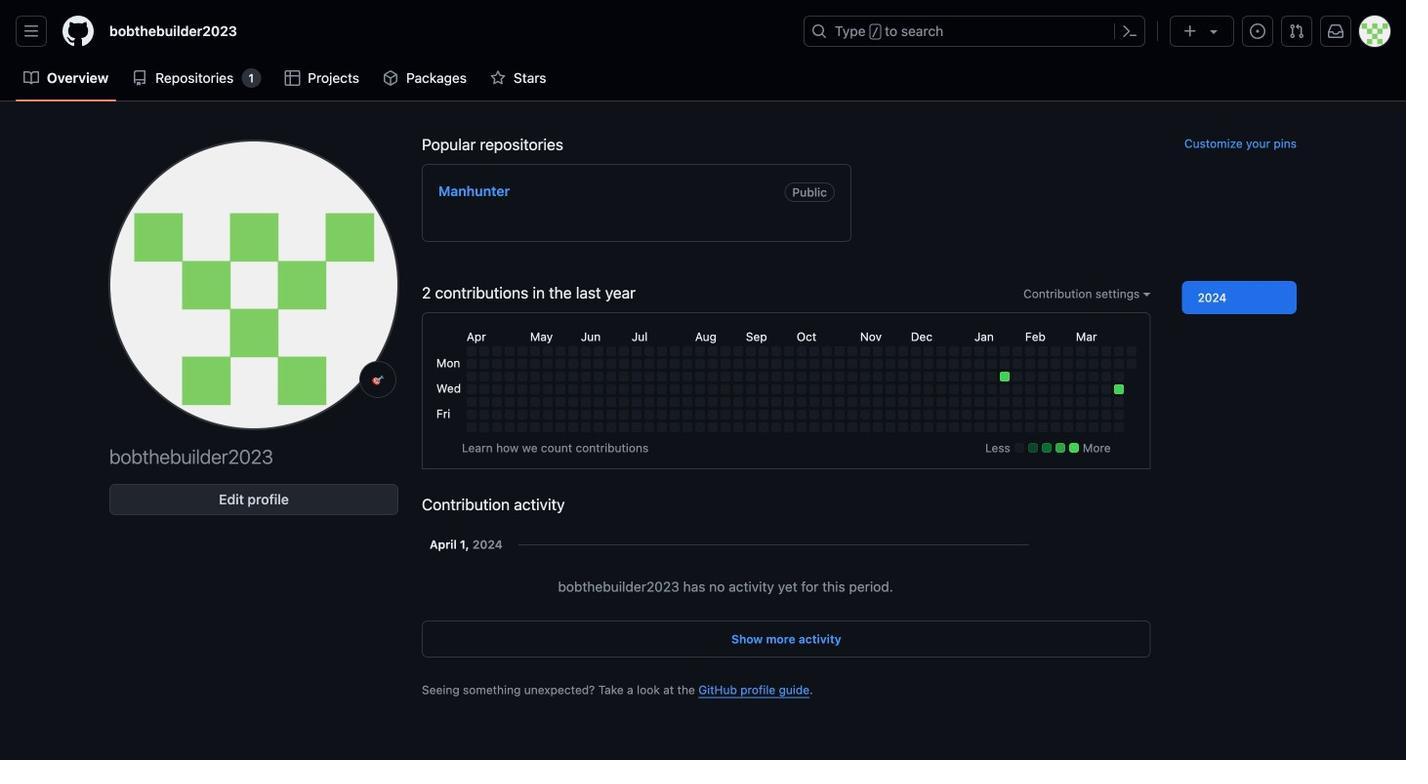 Task type: vqa. For each thing, say whether or not it's contained in the screenshot.
RUBY LINK
no



Task type: describe. For each thing, give the bounding box(es) containing it.
plus image
[[1183, 23, 1198, 39]]

notifications image
[[1328, 23, 1344, 39]]

change your avatar image
[[109, 141, 398, 430]]

star image
[[490, 70, 506, 86]]

table image
[[284, 70, 300, 86]]

triangle down image
[[1206, 23, 1222, 39]]

book image
[[23, 70, 39, 86]]

package image
[[383, 70, 399, 86]]



Task type: locate. For each thing, give the bounding box(es) containing it.
repo image
[[132, 70, 148, 86]]

grid
[[433, 325, 1140, 435]]

issue opened image
[[1250, 23, 1266, 39]]

command palette image
[[1122, 23, 1138, 39]]

cell
[[467, 347, 476, 356], [479, 347, 489, 356], [492, 347, 502, 356], [505, 347, 515, 356], [517, 347, 527, 356], [530, 347, 540, 356], [543, 347, 553, 356], [556, 347, 565, 356], [568, 347, 578, 356], [581, 347, 591, 356], [594, 347, 603, 356], [606, 347, 616, 356], [619, 347, 629, 356], [632, 347, 641, 356], [644, 347, 654, 356], [657, 347, 667, 356], [670, 347, 680, 356], [683, 347, 692, 356], [695, 347, 705, 356], [708, 347, 718, 356], [721, 347, 730, 356], [733, 347, 743, 356], [746, 347, 756, 356], [759, 347, 768, 356], [771, 347, 781, 356], [784, 347, 794, 356], [797, 347, 807, 356], [809, 347, 819, 356], [822, 347, 832, 356], [835, 347, 845, 356], [848, 347, 857, 356], [860, 347, 870, 356], [873, 347, 883, 356], [886, 347, 895, 356], [898, 347, 908, 356], [911, 347, 921, 356], [924, 347, 934, 356], [936, 347, 946, 356], [949, 347, 959, 356], [962, 347, 972, 356], [975, 347, 984, 356], [987, 347, 997, 356], [1000, 347, 1010, 356], [1013, 347, 1022, 356], [1025, 347, 1035, 356], [1038, 347, 1048, 356], [1051, 347, 1060, 356], [1063, 347, 1073, 356], [1076, 347, 1086, 356], [1089, 347, 1099, 356], [1101, 347, 1111, 356], [1114, 347, 1124, 356], [1127, 347, 1137, 356], [467, 359, 476, 369], [479, 359, 489, 369], [492, 359, 502, 369], [505, 359, 515, 369], [517, 359, 527, 369], [530, 359, 540, 369], [543, 359, 553, 369], [556, 359, 565, 369], [568, 359, 578, 369], [581, 359, 591, 369], [594, 359, 603, 369], [606, 359, 616, 369], [619, 359, 629, 369], [632, 359, 641, 369], [644, 359, 654, 369], [657, 359, 667, 369], [670, 359, 680, 369], [683, 359, 692, 369], [695, 359, 705, 369], [708, 359, 718, 369], [721, 359, 730, 369], [733, 359, 743, 369], [746, 359, 756, 369], [759, 359, 768, 369], [771, 359, 781, 369], [784, 359, 794, 369], [797, 359, 807, 369], [809, 359, 819, 369], [822, 359, 832, 369], [835, 359, 845, 369], [848, 359, 857, 369], [860, 359, 870, 369], [873, 359, 883, 369], [886, 359, 895, 369], [898, 359, 908, 369], [911, 359, 921, 369], [924, 359, 934, 369], [936, 359, 946, 369], [949, 359, 959, 369], [962, 359, 972, 369], [975, 359, 984, 369], [987, 359, 997, 369], [1000, 359, 1010, 369], [1013, 359, 1022, 369], [1025, 359, 1035, 369], [1038, 359, 1048, 369], [1051, 359, 1060, 369], [1063, 359, 1073, 369], [1076, 359, 1086, 369], [1089, 359, 1099, 369], [1101, 359, 1111, 369], [1114, 359, 1124, 369], [1127, 359, 1137, 369], [467, 372, 476, 382], [479, 372, 489, 382], [492, 372, 502, 382], [505, 372, 515, 382], [517, 372, 527, 382], [530, 372, 540, 382], [543, 372, 553, 382], [556, 372, 565, 382], [568, 372, 578, 382], [581, 372, 591, 382], [594, 372, 603, 382], [606, 372, 616, 382], [619, 372, 629, 382], [632, 372, 641, 382], [644, 372, 654, 382], [657, 372, 667, 382], [670, 372, 680, 382], [683, 372, 692, 382], [695, 372, 705, 382], [708, 372, 718, 382], [721, 372, 730, 382], [733, 372, 743, 382], [746, 372, 756, 382], [759, 372, 768, 382], [771, 372, 781, 382], [784, 372, 794, 382], [797, 372, 807, 382], [809, 372, 819, 382], [822, 372, 832, 382], [835, 372, 845, 382], [848, 372, 857, 382], [860, 372, 870, 382], [873, 372, 883, 382], [886, 372, 895, 382], [898, 372, 908, 382], [911, 372, 921, 382], [924, 372, 934, 382], [936, 372, 946, 382], [949, 372, 959, 382], [962, 372, 972, 382], [975, 372, 984, 382], [987, 372, 997, 382], [1000, 372, 1010, 382], [1013, 372, 1022, 382], [1025, 372, 1035, 382], [1038, 372, 1048, 382], [1051, 372, 1060, 382], [1063, 372, 1073, 382], [1076, 372, 1086, 382], [1089, 372, 1099, 382], [1101, 372, 1111, 382], [1114, 372, 1124, 382], [467, 385, 476, 394], [479, 385, 489, 394], [492, 385, 502, 394], [505, 385, 515, 394], [517, 385, 527, 394], [530, 385, 540, 394], [543, 385, 553, 394], [556, 385, 565, 394], [568, 385, 578, 394], [581, 385, 591, 394], [594, 385, 603, 394], [606, 385, 616, 394], [619, 385, 629, 394], [632, 385, 641, 394], [644, 385, 654, 394], [657, 385, 667, 394], [670, 385, 680, 394], [683, 385, 692, 394], [695, 385, 705, 394], [708, 385, 718, 394], [721, 385, 730, 394], [733, 385, 743, 394], [746, 385, 756, 394], [759, 385, 768, 394], [771, 385, 781, 394], [784, 385, 794, 394], [797, 385, 807, 394], [809, 385, 819, 394], [822, 385, 832, 394], [835, 385, 845, 394], [848, 385, 857, 394], [860, 385, 870, 394], [873, 385, 883, 394], [886, 385, 895, 394], [898, 385, 908, 394], [911, 385, 921, 394], [924, 385, 934, 394], [936, 385, 946, 394], [949, 385, 959, 394], [962, 385, 972, 394], [975, 385, 984, 394], [987, 385, 997, 394], [1000, 385, 1010, 394], [1013, 385, 1022, 394], [1025, 385, 1035, 394], [1038, 385, 1048, 394], [1051, 385, 1060, 394], [1063, 385, 1073, 394], [1076, 385, 1086, 394], [1089, 385, 1099, 394], [1101, 385, 1111, 394], [1114, 385, 1124, 394], [467, 397, 476, 407], [479, 397, 489, 407], [492, 397, 502, 407], [505, 397, 515, 407], [517, 397, 527, 407], [543, 397, 553, 407], [556, 397, 565, 407], [568, 397, 578, 407], [581, 397, 591, 407], [594, 397, 603, 407], [606, 397, 616, 407], [619, 397, 629, 407], [632, 397, 641, 407], [644, 397, 654, 407], [657, 397, 667, 407], [670, 397, 680, 407], [683, 397, 692, 407], [695, 397, 705, 407], [708, 397, 718, 407], [721, 397, 730, 407], [746, 397, 756, 407], [759, 397, 768, 407], [771, 397, 781, 407], [784, 397, 794, 407], [797, 397, 807, 407], [809, 397, 819, 407], [822, 397, 832, 407], [835, 397, 845, 407], [848, 397, 857, 407], [860, 397, 870, 407], [873, 397, 883, 407], [886, 397, 895, 407], [898, 397, 908, 407], [911, 397, 921, 407], [924, 397, 934, 407], [949, 397, 959, 407], [962, 397, 972, 407], [975, 397, 984, 407], [987, 397, 997, 407], [1000, 397, 1010, 407], [1013, 397, 1022, 407], [1025, 397, 1035, 407], [1038, 397, 1048, 407], [1051, 397, 1060, 407], [1063, 397, 1073, 407], [1076, 397, 1086, 407], [1089, 397, 1099, 407], [1101, 397, 1111, 407], [1114, 397, 1124, 407], [467, 410, 476, 420], [479, 410, 489, 420], [492, 410, 502, 420], [505, 410, 515, 420], [517, 410, 527, 420], [530, 410, 540, 420], [543, 410, 553, 420], [556, 410, 565, 420], [568, 410, 578, 420], [581, 410, 591, 420], [594, 410, 603, 420], [606, 410, 616, 420], [619, 410, 629, 420], [632, 410, 641, 420], [644, 410, 654, 420], [657, 410, 667, 420], [670, 410, 680, 420], [683, 410, 692, 420], [695, 410, 705, 420], [708, 410, 718, 420], [721, 410, 730, 420], [733, 410, 743, 420], [746, 410, 756, 420], [759, 410, 768, 420], [771, 410, 781, 420], [784, 410, 794, 420], [797, 410, 807, 420], [809, 410, 819, 420], [822, 410, 832, 420], [835, 410, 845, 420], [848, 410, 857, 420], [860, 410, 870, 420], [873, 410, 883, 420], [886, 410, 895, 420], [898, 410, 908, 420], [911, 410, 921, 420], [924, 410, 934, 420], [936, 410, 946, 420], [949, 410, 959, 420], [962, 410, 972, 420], [975, 410, 984, 420], [987, 410, 997, 420], [1000, 410, 1010, 420], [1013, 410, 1022, 420], [1025, 410, 1035, 420], [1038, 410, 1048, 420], [1051, 410, 1060, 420], [1063, 410, 1073, 420], [1076, 410, 1086, 420], [1089, 410, 1099, 420], [1101, 410, 1111, 420], [1114, 410, 1124, 420], [467, 423, 476, 432], [479, 423, 489, 432], [492, 423, 502, 432], [505, 423, 515, 432], [517, 423, 527, 432], [530, 423, 540, 432], [543, 423, 553, 432], [556, 423, 565, 432], [568, 423, 578, 432], [581, 423, 591, 432], [594, 423, 603, 432], [606, 423, 616, 432], [619, 423, 629, 432], [632, 423, 641, 432], [644, 423, 654, 432], [657, 423, 667, 432], [670, 423, 680, 432], [683, 423, 692, 432], [695, 423, 705, 432], [708, 423, 718, 432], [721, 423, 730, 432], [733, 423, 743, 432], [746, 423, 756, 432], [759, 423, 768, 432], [771, 423, 781, 432], [784, 423, 794, 432], [797, 423, 807, 432], [809, 423, 819, 432], [822, 423, 832, 432], [835, 423, 845, 432], [848, 423, 857, 432], [860, 423, 870, 432], [873, 423, 883, 432], [886, 423, 895, 432], [898, 423, 908, 432], [911, 423, 921, 432], [924, 423, 934, 432], [936, 423, 946, 432], [949, 423, 959, 432], [962, 423, 972, 432], [975, 423, 984, 432], [987, 423, 997, 432], [1000, 423, 1010, 432], [1013, 423, 1022, 432], [1025, 423, 1035, 432], [1038, 423, 1048, 432], [1051, 423, 1060, 432], [1063, 423, 1073, 432], [1076, 423, 1086, 432], [1089, 423, 1099, 432], [1101, 423, 1111, 432], [1114, 423, 1124, 432]]

git pull request image
[[1289, 23, 1305, 39]]

homepage image
[[63, 16, 94, 47]]



